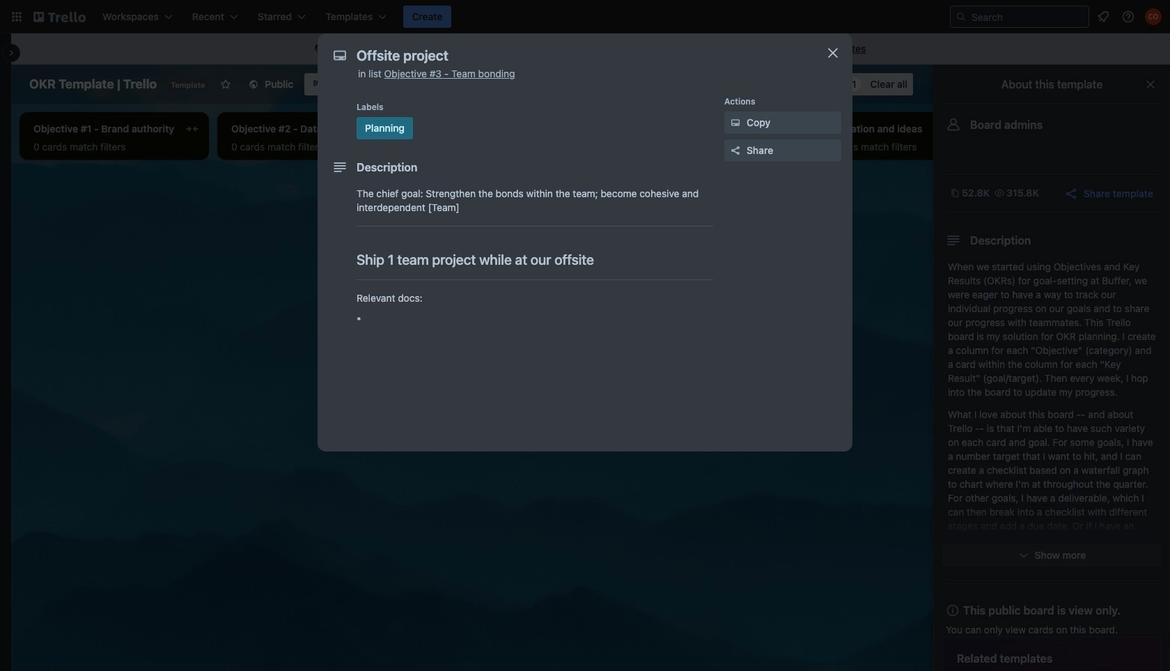 Task type: locate. For each thing, give the bounding box(es) containing it.
star or unstar board image
[[220, 79, 232, 90]]

board image
[[313, 78, 324, 89]]

None text field
[[350, 43, 810, 68]]

search image
[[956, 11, 967, 22]]

1 horizontal spatial collapse list image
[[778, 121, 794, 137]]

2 collapse list image from the left
[[778, 121, 794, 137]]

collapse list image
[[184, 121, 201, 137], [778, 121, 794, 137]]

0 horizontal spatial collapse list image
[[184, 121, 201, 137]]

Search field
[[967, 7, 1089, 26]]

christina overa (christinaovera) image
[[1146, 8, 1162, 25]]



Task type: describe. For each thing, give the bounding box(es) containing it.
collapse list image
[[382, 121, 399, 137]]

sm image
[[729, 116, 743, 130]]

close dialog image
[[825, 45, 842, 61]]

0 notifications image
[[1096, 8, 1112, 25]]

color: sky, title: "planning" element
[[357, 117, 413, 139]]

primary element
[[0, 0, 1171, 33]]

1 collapse list image from the left
[[184, 121, 201, 137]]

Board name text field
[[22, 73, 164, 95]]

customize views image
[[430, 77, 444, 91]]

open information menu image
[[1122, 10, 1136, 24]]



Task type: vqa. For each thing, say whether or not it's contained in the screenshot.
Primary Element
yes



